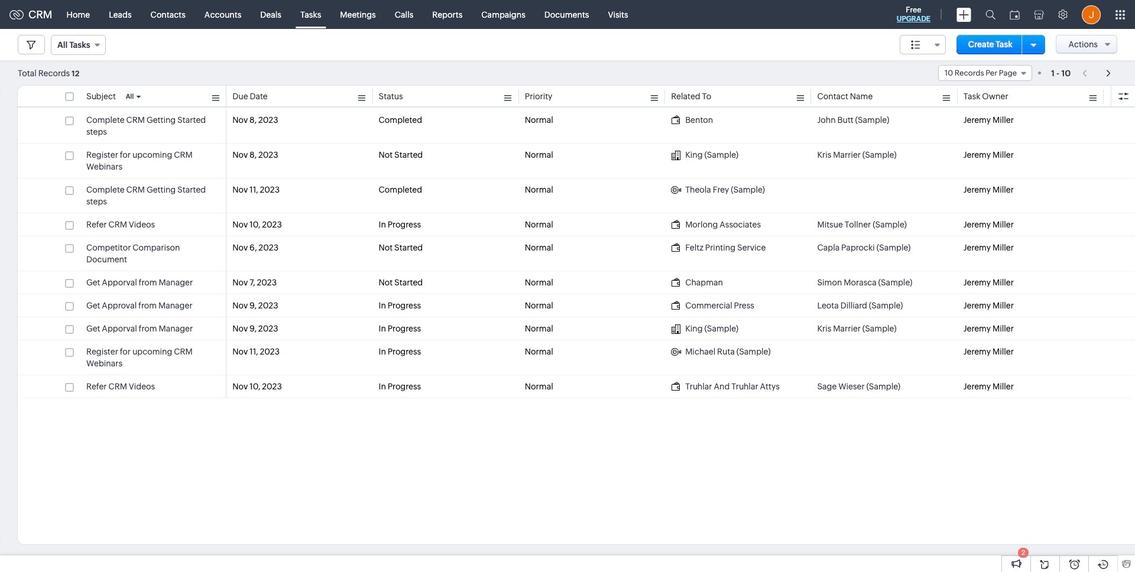 Task type: vqa. For each thing, say whether or not it's contained in the screenshot.
Profile image
yes



Task type: locate. For each thing, give the bounding box(es) containing it.
logo image
[[9, 10, 24, 19]]

none field size
[[900, 35, 947, 54]]

create menu image
[[957, 7, 972, 22]]

None field
[[51, 35, 106, 55], [900, 35, 947, 54], [939, 65, 1033, 81], [51, 35, 106, 55], [939, 65, 1033, 81]]

create menu element
[[950, 0, 979, 29]]

calendar image
[[1010, 10, 1021, 19]]

row group
[[18, 109, 1136, 399]]

profile element
[[1076, 0, 1109, 29]]



Task type: describe. For each thing, give the bounding box(es) containing it.
search element
[[979, 0, 1003, 29]]

search image
[[986, 9, 996, 20]]

profile image
[[1083, 5, 1102, 24]]

size image
[[912, 40, 921, 50]]



